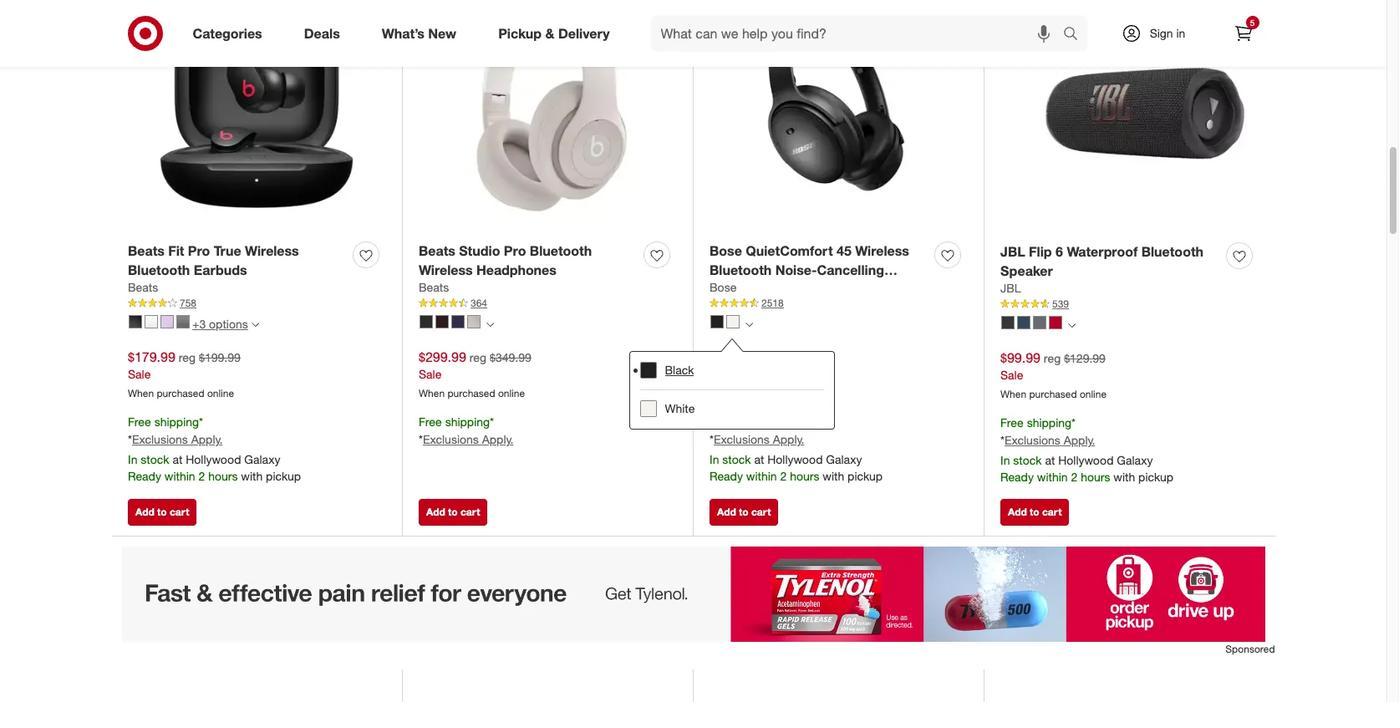 Task type: locate. For each thing, give the bounding box(es) containing it.
purchased up free shipping * * exclusions apply.
[[448, 387, 495, 400]]

pickup
[[266, 469, 301, 483], [848, 469, 883, 483], [1139, 470, 1174, 484]]

beats link up black image on the top left of the page
[[419, 280, 449, 296]]

free
[[128, 415, 151, 429], [419, 415, 442, 429], [710, 415, 733, 429], [1001, 416, 1024, 430]]

free for beats studio pro bluetooth wireless headphones
[[419, 415, 442, 429]]

4 add to cart from the left
[[1008, 505, 1062, 518]]

wireless inside bose quietcomfort 45 wireless bluetooth noise-cancelling headphones
[[856, 242, 910, 259]]

when inside $99.99 reg $129.99 sale when purchased online
[[1001, 388, 1027, 401]]

1 bose from the top
[[710, 242, 742, 259]]

$299.99 reg $349.99 sale when purchased online
[[419, 348, 532, 400]]

bose up white icon
[[710, 280, 737, 295]]

wireless inside beats studio pro bluetooth wireless headphones
[[419, 261, 473, 278]]

sale for $299.99
[[419, 367, 442, 382]]

2518 link
[[710, 296, 967, 311]]

jbl inside jbl flip 6 waterproof bluetooth speaker
[[1001, 243, 1026, 260]]

jbl link
[[1001, 280, 1021, 297]]

free shipping * * exclusions apply. in stock at  hollywood galaxy ready within 2 hours with pickup down $99.99 reg $129.99 sale when purchased online
[[1001, 416, 1174, 484]]

5 link
[[1225, 15, 1262, 52]]

all colors image
[[746, 321, 753, 329], [1069, 322, 1076, 329]]

headphones
[[477, 261, 557, 278], [710, 280, 790, 297]]

1 to from the left
[[157, 505, 167, 518]]

purchased down $129.99
[[1030, 388, 1077, 401]]

sponsored
[[1226, 643, 1276, 655]]

2 pro from the left
[[504, 242, 526, 259]]

What can we help you find? suggestions appear below search field
[[651, 15, 1067, 52]]

1 horizontal spatial $299.99
[[710, 348, 757, 365]]

1 horizontal spatial in
[[710, 452, 719, 467]]

online
[[207, 387, 234, 400], [498, 387, 525, 400], [789, 387, 816, 400], [1080, 388, 1107, 401]]

headphones inside bose quietcomfort 45 wireless bluetooth noise-cancelling headphones
[[710, 280, 790, 297]]

+3
[[192, 317, 206, 331]]

deals link
[[290, 15, 361, 52]]

search
[[1056, 26, 1096, 43]]

apply. down $179.99 reg $199.99 sale when purchased online
[[191, 432, 223, 447]]

at
[[173, 452, 183, 467], [755, 452, 765, 467], [1046, 453, 1056, 467]]

shipping down $179.99 reg $199.99 sale when purchased online
[[154, 415, 199, 429]]

bluetooth inside beats studio pro bluetooth wireless headphones
[[530, 242, 592, 259]]

bluetooth inside jbl flip 6 waterproof bluetooth speaker
[[1142, 243, 1204, 260]]

2 horizontal spatial galaxy
[[1117, 453, 1153, 467]]

what's new
[[382, 25, 457, 41]]

purchased inside $299.99 reg $349.99 sale when purchased online
[[448, 387, 495, 400]]

sale
[[128, 367, 151, 382], [419, 367, 442, 382], [1001, 368, 1024, 382]]

1 horizontal spatial within
[[746, 469, 777, 483]]

waterproof
[[1067, 243, 1138, 260]]

0 vertical spatial headphones
[[477, 261, 557, 278]]

shipping inside free shipping * * exclusions apply.
[[445, 415, 490, 429]]

2 horizontal spatial hours
[[1081, 470, 1111, 484]]

hours
[[208, 469, 238, 483], [790, 469, 820, 483], [1081, 470, 1111, 484]]

0 horizontal spatial headphones
[[477, 261, 557, 278]]

with for $179.99
[[241, 469, 263, 483]]

1 horizontal spatial 2
[[781, 469, 787, 483]]

0 horizontal spatial pro
[[188, 242, 210, 259]]

hours for $299.99
[[790, 469, 820, 483]]

2 $299.99 from the left
[[710, 348, 757, 365]]

4 add to cart button from the left
[[1001, 499, 1070, 526]]

2 cart from the left
[[461, 505, 480, 518]]

all colors element for speaker
[[1069, 320, 1076, 330]]

0 horizontal spatial all colors element
[[487, 319, 494, 329]]

0 horizontal spatial pickup
[[266, 469, 301, 483]]

exclusions apply. link down $99.99 reg $129.99 sale when purchased online
[[1005, 433, 1096, 447]]

pickup for $179.99
[[266, 469, 301, 483]]

all colors image for $299.99
[[746, 321, 753, 329]]

reg inside $299.99 reg $349.99 sale when purchased online
[[470, 350, 487, 364]]

1 horizontal spatial pickup
[[848, 469, 883, 483]]

1 horizontal spatial hours
[[790, 469, 820, 483]]

2 horizontal spatial free shipping * * exclusions apply. in stock at  hollywood galaxy ready within 2 hours with pickup
[[1001, 416, 1174, 484]]

advertisement region
[[112, 546, 1276, 642]]

0 horizontal spatial galaxy
[[244, 452, 280, 467]]

ready for $179.99
[[128, 469, 161, 483]]

sale down $99.99
[[1001, 368, 1024, 382]]

0 vertical spatial jbl
[[1001, 243, 1026, 260]]

0 horizontal spatial ready
[[128, 469, 161, 483]]

2 horizontal spatial ready
[[1001, 470, 1034, 484]]

exclusions apply. link for $99.99
[[1005, 433, 1096, 447]]

add to cart button
[[128, 499, 197, 526], [419, 499, 488, 526], [710, 499, 779, 526], [1001, 499, 1070, 526]]

jbl flip 6 waterproof bluetooth speaker link
[[1001, 242, 1220, 280]]

sign
[[1150, 26, 1174, 40]]

galaxy
[[244, 452, 280, 467], [826, 452, 862, 467], [1117, 453, 1153, 467]]

beats studio pro bluetooth wireless headphones
[[419, 242, 592, 278]]

bose quietcomfort 45 wireless bluetooth noise-cancelling headphones link
[[710, 241, 928, 297]]

364
[[471, 297, 487, 310]]

pro
[[188, 242, 210, 259], [504, 242, 526, 259]]

0 horizontal spatial sale
[[128, 367, 151, 382]]

navy image
[[452, 315, 465, 329]]

exclusions down $99.99 reg $129.99 sale when purchased online
[[1005, 433, 1061, 447]]

free down $299.99 reg $349.99 sale when purchased online
[[419, 415, 442, 429]]

jbl down speaker
[[1001, 281, 1021, 296]]

free shipping * * exclusions apply. in stock at  hollywood galaxy ready within 2 hours with pickup for $299.99
[[710, 415, 883, 483]]

1 vertical spatial headphones
[[710, 280, 790, 297]]

3 add to cart button from the left
[[710, 499, 779, 526]]

0 horizontal spatial wireless
[[245, 242, 299, 259]]

cart for $179.99
[[170, 505, 189, 518]]

1 horizontal spatial ready
[[710, 469, 743, 483]]

wireless
[[245, 242, 299, 259], [856, 242, 910, 259], [419, 261, 473, 278]]

free shipping * * exclusions apply. in stock at  hollywood galaxy ready within 2 hours with pickup down when purchased online
[[710, 415, 883, 483]]

exclusions down $299.99 reg $349.99 sale when purchased online
[[423, 432, 479, 447]]

1 horizontal spatial all colors element
[[746, 319, 753, 329]]

wireless right true
[[245, 242, 299, 259]]

pickup
[[498, 25, 542, 41]]

beats inside 'beats fit pro true wireless bluetooth earbuds'
[[128, 242, 165, 259]]

1 horizontal spatial hollywood
[[768, 452, 823, 467]]

bose for bose
[[710, 280, 737, 295]]

all colors image right red icon
[[1069, 322, 1076, 329]]

0 horizontal spatial in
[[128, 452, 137, 467]]

online inside $179.99 reg $199.99 sale when purchased online
[[207, 387, 234, 400]]

$299.99 for $299.99 reg $329.99
[[710, 348, 757, 365]]

exclusions apply. link down the white "link" in the bottom of the page
[[714, 432, 805, 447]]

add to cart
[[135, 505, 189, 518], [426, 505, 480, 518], [717, 505, 771, 518], [1008, 505, 1062, 518]]

shipping down $299.99 reg $349.99 sale when purchased online
[[445, 415, 490, 429]]

beats fit pro true wireless bluetooth earbuds image
[[128, 0, 385, 232], [128, 0, 385, 232]]

exclusions for $179.99
[[132, 432, 188, 447]]

add to cart button for $179.99
[[128, 499, 197, 526]]

pro inside 'beats fit pro true wireless bluetooth earbuds'
[[188, 242, 210, 259]]

2 horizontal spatial hollywood
[[1059, 453, 1114, 467]]

1 horizontal spatial sale
[[419, 367, 442, 382]]

1 horizontal spatial free shipping * * exclusions apply. in stock at  hollywood galaxy ready within 2 hours with pickup
[[710, 415, 883, 483]]

shipping down when purchased online
[[736, 415, 781, 429]]

deals
[[304, 25, 340, 41]]

bluetooth up bose link
[[710, 261, 772, 278]]

1 cart from the left
[[170, 505, 189, 518]]

&
[[546, 25, 555, 41]]

noise-
[[776, 261, 817, 278]]

pro inside beats studio pro bluetooth wireless headphones
[[504, 242, 526, 259]]

0 horizontal spatial 2
[[199, 469, 205, 483]]

1 pro from the left
[[188, 242, 210, 259]]

purchased down $179.99
[[157, 387, 205, 400]]

beats
[[128, 242, 165, 259], [419, 242, 456, 259], [128, 280, 158, 295], [419, 280, 449, 295]]

categories link
[[179, 15, 283, 52]]

2 add to cart button from the left
[[419, 499, 488, 526]]

bose quietcomfort 45 wireless bluetooth noise-cancelling headphones
[[710, 242, 910, 297]]

0 horizontal spatial black image
[[711, 315, 724, 329]]

beats studio pro bluetooth wireless headphones image
[[419, 0, 676, 232], [419, 0, 676, 232]]

+3 options
[[192, 317, 248, 331]]

reg left $349.99
[[470, 350, 487, 364]]

when inside $299.99 reg $349.99 sale when purchased online
[[419, 387, 445, 400]]

pickup & delivery
[[498, 25, 610, 41]]

1 add to cart from the left
[[135, 505, 189, 518]]

shipping down $99.99 reg $129.99 sale when purchased online
[[1027, 416, 1072, 430]]

add for $179.99
[[135, 505, 154, 518]]

free shipping * * exclusions apply. in stock at  hollywood galaxy ready within 2 hours with pickup down $179.99 reg $199.99 sale when purchased online
[[128, 415, 301, 483]]

0 horizontal spatial hollywood
[[186, 452, 241, 467]]

bluetooth up 364 link
[[530, 242, 592, 259]]

beats fit pro true wireless bluetooth earbuds
[[128, 242, 299, 278]]

1 vertical spatial bose
[[710, 280, 737, 295]]

pickup for $99.99
[[1139, 470, 1174, 484]]

all colors element right sandstone icon
[[487, 319, 494, 329]]

all colors + 3 more colors element
[[251, 319, 259, 329]]

reg inside $99.99 reg $129.99 sale when purchased online
[[1044, 351, 1061, 365]]

2 horizontal spatial pickup
[[1139, 470, 1174, 484]]

with
[[241, 469, 263, 483], [823, 469, 845, 483], [1114, 470, 1136, 484]]

black image
[[420, 315, 433, 329]]

apply. down $299.99 reg $349.99 sale when purchased online
[[482, 432, 514, 447]]

hollywood
[[186, 452, 241, 467], [768, 452, 823, 467], [1059, 453, 1114, 467]]

black image left the blue icon
[[1002, 316, 1015, 330]]

black image for $99.99
[[1002, 316, 1015, 330]]

apply. for $99.99
[[1064, 433, 1096, 447]]

3 add to cart from the left
[[717, 505, 771, 518]]

4 to from the left
[[1030, 505, 1040, 518]]

apply.
[[191, 432, 223, 447], [482, 432, 514, 447], [773, 432, 805, 447], [1064, 433, 1096, 447]]

hollywood for $299.99
[[768, 452, 823, 467]]

$299.99 down white icon
[[710, 348, 757, 365]]

reg
[[179, 350, 196, 364], [470, 350, 487, 364], [761, 350, 778, 364], [1044, 351, 1061, 365]]

all colors element right red icon
[[1069, 320, 1076, 330]]

black image left white icon
[[711, 315, 724, 329]]

in for $99.99
[[1001, 453, 1010, 467]]

headphones down the "studio" at left top
[[477, 261, 557, 278]]

within
[[165, 469, 195, 483], [746, 469, 777, 483], [1037, 470, 1068, 484]]

2 horizontal spatial wireless
[[856, 242, 910, 259]]

sale down $179.99
[[128, 367, 151, 382]]

headphones up white icon
[[710, 280, 790, 297]]

all colors element
[[487, 319, 494, 329], [746, 319, 753, 329], [1069, 320, 1076, 330]]

364 link
[[419, 296, 676, 311]]

3 to from the left
[[739, 505, 749, 518]]

free shipping * * exclusions apply. in stock at  hollywood galaxy ready within 2 hours with pickup
[[128, 415, 301, 483], [710, 415, 883, 483], [1001, 416, 1174, 484]]

pro right fit
[[188, 242, 210, 259]]

add to cart button for $99.99
[[1001, 499, 1070, 526]]

sale down black image on the top left of the page
[[419, 367, 442, 382]]

2 for $99.99
[[1071, 470, 1078, 484]]

1 add to cart button from the left
[[128, 499, 197, 526]]

beats inside beats studio pro bluetooth wireless headphones
[[419, 242, 456, 259]]

stock for $179.99
[[141, 452, 169, 467]]

all colors image
[[487, 321, 494, 329]]

$299.99 down deep brown 'icon'
[[419, 348, 466, 365]]

bose up bose link
[[710, 242, 742, 259]]

sale for $179.99
[[128, 367, 151, 382]]

jbl up speaker
[[1001, 243, 1026, 260]]

$299.99 reg $329.99
[[710, 348, 823, 365]]

0 horizontal spatial all colors image
[[746, 321, 753, 329]]

1 horizontal spatial wireless
[[419, 261, 473, 278]]

1 beats link from the left
[[128, 280, 158, 296]]

reg for $179.99
[[179, 350, 196, 364]]

exclusions for $299.99
[[423, 432, 479, 447]]

1 horizontal spatial pro
[[504, 242, 526, 259]]

when
[[128, 387, 154, 400], [419, 387, 445, 400], [710, 387, 736, 400], [1001, 388, 1027, 401]]

in
[[1177, 26, 1186, 40]]

reg left $329.99
[[761, 350, 778, 364]]

1 horizontal spatial with
[[823, 469, 845, 483]]

beats up black image on the top left of the page
[[419, 280, 449, 295]]

stock
[[141, 452, 169, 467], [723, 452, 751, 467], [1014, 453, 1042, 467]]

1 horizontal spatial all colors image
[[1069, 322, 1076, 329]]

exclusions down $179.99 reg $199.99 sale when purchased online
[[132, 432, 188, 447]]

1 horizontal spatial black image
[[1002, 316, 1015, 330]]

bose for bose quietcomfort 45 wireless bluetooth noise-cancelling headphones
[[710, 242, 742, 259]]

$129.99
[[1065, 351, 1106, 365]]

gray image
[[1033, 316, 1047, 330]]

bose quietcomfort 45 wireless bluetooth noise-cancelling headphones image
[[710, 0, 967, 232], [710, 0, 967, 232]]

purchased inside $179.99 reg $199.99 sale when purchased online
[[157, 387, 205, 400]]

2 horizontal spatial stock
[[1014, 453, 1042, 467]]

online down $349.99
[[498, 387, 525, 400]]

sandstone image
[[467, 315, 481, 329]]

exclusions apply. link down $299.99 reg $349.99 sale when purchased online
[[423, 432, 514, 447]]

2518
[[762, 297, 784, 310]]

all colors image right white icon
[[746, 321, 753, 329]]

sale inside $299.99 reg $349.99 sale when purchased online
[[419, 367, 442, 382]]

2 horizontal spatial 2
[[1071, 470, 1078, 484]]

bluetooth down fit
[[128, 261, 190, 278]]

jbl for jbl flip 6 waterproof bluetooth speaker
[[1001, 243, 1026, 260]]

1 jbl from the top
[[1001, 243, 1026, 260]]

beats link up beats black icon
[[128, 280, 158, 296]]

reg inside $179.99 reg $199.99 sale when purchased online
[[179, 350, 196, 364]]

sale inside $99.99 reg $129.99 sale when purchased online
[[1001, 368, 1024, 382]]

exclusions apply. link
[[132, 432, 223, 447], [423, 432, 514, 447], [714, 432, 805, 447], [1005, 433, 1096, 447]]

free inside free shipping * * exclusions apply.
[[419, 415, 442, 429]]

with for $99.99
[[1114, 470, 1136, 484]]

3 add from the left
[[717, 505, 736, 518]]

0 horizontal spatial with
[[241, 469, 263, 483]]

2 horizontal spatial all colors element
[[1069, 320, 1076, 330]]

1 horizontal spatial stock
[[723, 452, 751, 467]]

purchased for $99.99
[[1030, 388, 1077, 401]]

beats link for beats studio pro bluetooth wireless headphones
[[419, 280, 449, 296]]

3 cart from the left
[[752, 505, 771, 518]]

2 horizontal spatial in
[[1001, 453, 1010, 467]]

pro for fit
[[188, 242, 210, 259]]

2 horizontal spatial within
[[1037, 470, 1068, 484]]

bluetooth up 539 link
[[1142, 243, 1204, 260]]

in
[[128, 452, 137, 467], [710, 452, 719, 467], [1001, 453, 1010, 467]]

bluetooth
[[530, 242, 592, 259], [1142, 243, 1204, 260], [128, 261, 190, 278], [710, 261, 772, 278]]

1 horizontal spatial beats link
[[419, 280, 449, 296]]

wireless up cancelling
[[856, 242, 910, 259]]

2 to from the left
[[448, 505, 458, 518]]

add
[[135, 505, 154, 518], [426, 505, 445, 518], [717, 505, 736, 518], [1008, 505, 1027, 518]]

0 horizontal spatial beats link
[[128, 280, 158, 296]]

jbl flip 6 waterproof bluetooth speaker image
[[1001, 0, 1259, 233], [1001, 0, 1259, 233]]

wireless for beats fit pro true wireless bluetooth earbuds
[[245, 242, 299, 259]]

0 horizontal spatial at
[[173, 452, 183, 467]]

cart
[[170, 505, 189, 518], [461, 505, 480, 518], [752, 505, 771, 518], [1043, 505, 1062, 518]]

1 horizontal spatial at
[[755, 452, 765, 467]]

sage gray image
[[176, 315, 190, 329]]

all colors element right white icon
[[746, 319, 753, 329]]

search button
[[1056, 15, 1096, 55]]

shipping
[[154, 415, 199, 429], [445, 415, 490, 429], [736, 415, 781, 429], [1027, 416, 1072, 430]]

free down $99.99 reg $129.99 sale when purchased online
[[1001, 416, 1024, 430]]

white
[[665, 401, 695, 415]]

reg right $99.99
[[1044, 351, 1061, 365]]

purchased down $299.99 reg $329.99
[[739, 387, 786, 400]]

to for $99.99
[[1030, 505, 1040, 518]]

2 jbl from the top
[[1001, 281, 1021, 296]]

hours for $179.99
[[208, 469, 238, 483]]

0 horizontal spatial free shipping * * exclusions apply. in stock at  hollywood galaxy ready within 2 hours with pickup
[[128, 415, 301, 483]]

1 add from the left
[[135, 505, 154, 518]]

0 horizontal spatial within
[[165, 469, 195, 483]]

purchased inside $99.99 reg $129.99 sale when purchased online
[[1030, 388, 1077, 401]]

bose inside bose quietcomfort 45 wireless bluetooth noise-cancelling headphones
[[710, 242, 742, 259]]

$299.99 inside $299.99 reg $349.99 sale when purchased online
[[419, 348, 466, 365]]

beats link for beats fit pro true wireless bluetooth earbuds
[[128, 280, 158, 296]]

free shipping * * exclusions apply. in stock at  hollywood galaxy ready within 2 hours with pickup for $99.99
[[1001, 416, 1174, 484]]

2
[[199, 469, 205, 483], [781, 469, 787, 483], [1071, 470, 1078, 484]]

cancelling
[[817, 261, 885, 278]]

exclusions inside free shipping * * exclusions apply.
[[423, 432, 479, 447]]

wireless inside 'beats fit pro true wireless bluetooth earbuds'
[[245, 242, 299, 259]]

4 add from the left
[[1008, 505, 1027, 518]]

to
[[157, 505, 167, 518], [448, 505, 458, 518], [739, 505, 749, 518], [1030, 505, 1040, 518]]

when inside $179.99 reg $199.99 sale when purchased online
[[128, 387, 154, 400]]

exclusions apply. link for $179.99
[[132, 432, 223, 447]]

online inside $99.99 reg $129.99 sale when purchased online
[[1080, 388, 1107, 401]]

*
[[199, 415, 203, 429], [490, 415, 494, 429], [781, 415, 785, 429], [1072, 416, 1076, 430], [128, 432, 132, 447], [419, 432, 423, 447], [710, 432, 714, 447], [1001, 433, 1005, 447]]

1 $299.99 from the left
[[419, 348, 466, 365]]

galaxy for $179.99
[[244, 452, 280, 467]]

apply. inside free shipping * * exclusions apply.
[[482, 432, 514, 447]]

4 cart from the left
[[1043, 505, 1062, 518]]

beats link
[[128, 280, 158, 296], [419, 280, 449, 296]]

0 horizontal spatial $299.99
[[419, 348, 466, 365]]

exclusions apply. link down $179.99 reg $199.99 sale when purchased online
[[132, 432, 223, 447]]

1 vertical spatial jbl
[[1001, 281, 1021, 296]]

exclusions for $99.99
[[1005, 433, 1061, 447]]

0 horizontal spatial hours
[[208, 469, 238, 483]]

jbl
[[1001, 243, 1026, 260], [1001, 281, 1021, 296]]

exclusions
[[132, 432, 188, 447], [423, 432, 479, 447], [714, 432, 770, 447], [1005, 433, 1061, 447]]

2 add to cart from the left
[[426, 505, 480, 518]]

0 horizontal spatial stock
[[141, 452, 169, 467]]

online down $129.99
[[1080, 388, 1107, 401]]

1 horizontal spatial headphones
[[710, 280, 790, 297]]

beats left the "studio" at left top
[[419, 242, 456, 259]]

black image
[[711, 315, 724, 329], [1002, 316, 1015, 330]]

free for jbl flip 6 waterproof bluetooth speaker
[[1001, 416, 1024, 430]]

apply. down $99.99 reg $129.99 sale when purchased online
[[1064, 433, 1096, 447]]

online for $99.99
[[1080, 388, 1107, 401]]

2 add from the left
[[426, 505, 445, 518]]

online inside $299.99 reg $349.99 sale when purchased online
[[498, 387, 525, 400]]

galaxy for $99.99
[[1117, 453, 1153, 467]]

2 bose from the top
[[710, 280, 737, 295]]

pro for studio
[[504, 242, 526, 259]]

online for $299.99
[[498, 387, 525, 400]]

free down $179.99 reg $199.99 sale when purchased online
[[128, 415, 151, 429]]

beats left fit
[[128, 242, 165, 259]]

2 horizontal spatial at
[[1046, 453, 1056, 467]]

free right white
[[710, 415, 733, 429]]

purchased
[[157, 387, 205, 400], [448, 387, 495, 400], [739, 387, 786, 400], [1030, 388, 1077, 401]]

stock for $299.99
[[723, 452, 751, 467]]

wireless down the "studio" at left top
[[419, 261, 473, 278]]

within for $99.99
[[1037, 470, 1068, 484]]

sale inside $179.99 reg $199.99 sale when purchased online
[[128, 367, 151, 382]]

0 vertical spatial bose
[[710, 242, 742, 259]]

bose
[[710, 242, 742, 259], [710, 280, 737, 295]]

2 beats link from the left
[[419, 280, 449, 296]]

reg left $199.99
[[179, 350, 196, 364]]

pro right the "studio" at left top
[[504, 242, 526, 259]]

2 horizontal spatial with
[[1114, 470, 1136, 484]]

$199.99
[[199, 350, 241, 364]]

online down $199.99
[[207, 387, 234, 400]]

2 horizontal spatial sale
[[1001, 368, 1024, 382]]

at for $179.99
[[173, 452, 183, 467]]



Task type: vqa. For each thing, say whether or not it's contained in the screenshot.
the bottom the &
no



Task type: describe. For each thing, give the bounding box(es) containing it.
hollywood for $179.99
[[186, 452, 241, 467]]

apply. down when purchased online
[[773, 432, 805, 447]]

all colors image for $99.99
[[1069, 322, 1076, 329]]

stock for $99.99
[[1014, 453, 1042, 467]]

headphones inside beats studio pro bluetooth wireless headphones
[[477, 261, 557, 278]]

jbl flip 6 waterproof bluetooth speaker
[[1001, 243, 1204, 279]]

add to cart for $99.99
[[1008, 505, 1062, 518]]

all colors + 3 more colors image
[[251, 321, 259, 329]]

add for $299.99
[[426, 505, 445, 518]]

black link
[[640, 352, 824, 389]]

when purchased online
[[710, 387, 816, 400]]

purchased for $179.99
[[157, 387, 205, 400]]

free shipping * * exclusions apply. in stock at  hollywood galaxy ready within 2 hours with pickup for $179.99
[[128, 415, 301, 483]]

within for $179.99
[[165, 469, 195, 483]]

deep brown image
[[436, 315, 449, 329]]

within for $299.99
[[746, 469, 777, 483]]

45
[[837, 242, 852, 259]]

beats white image
[[145, 315, 158, 329]]

shipping for $99.99
[[1027, 416, 1072, 430]]

539 link
[[1001, 297, 1259, 312]]

beats studio pro bluetooth wireless headphones link
[[419, 241, 637, 280]]

flip
[[1029, 243, 1052, 260]]

$99.99
[[1001, 349, 1041, 366]]

hours for $99.99
[[1081, 470, 1111, 484]]

$179.99
[[128, 348, 175, 365]]

when for $179.99
[[128, 387, 154, 400]]

apply. for $179.99
[[191, 432, 223, 447]]

539
[[1053, 298, 1069, 311]]

reg for $99.99
[[1044, 351, 1061, 365]]

$329.99
[[781, 350, 823, 364]]

cart for $99.99
[[1043, 505, 1062, 518]]

studio
[[459, 242, 500, 259]]

categories
[[193, 25, 262, 41]]

$299.99 for $299.99 reg $349.99 sale when purchased online
[[419, 348, 466, 365]]

when for $99.99
[[1001, 388, 1027, 401]]

shipping for $179.99
[[154, 415, 199, 429]]

all colors element for headphones
[[487, 319, 494, 329]]

delivery
[[558, 25, 610, 41]]

online down $329.99
[[789, 387, 816, 400]]

2 for $179.99
[[199, 469, 205, 483]]

exclusions apply. link for $299.99
[[714, 432, 805, 447]]

add to cart for $299.99
[[426, 505, 480, 518]]

$99.99 reg $129.99 sale when purchased online
[[1001, 349, 1107, 401]]

sign in link
[[1107, 15, 1212, 52]]

jbl for jbl
[[1001, 281, 1021, 296]]

pickup & delivery link
[[484, 15, 631, 52]]

bluetooth inside bose quietcomfort 45 wireless bluetooth noise-cancelling headphones
[[710, 261, 772, 278]]

bluetooth inside 'beats fit pro true wireless bluetooth earbuds'
[[128, 261, 190, 278]]

beats black image
[[129, 315, 142, 329]]

when for $299.99
[[419, 387, 445, 400]]

exclusions down the white "link" in the bottom of the page
[[714, 432, 770, 447]]

free for bose quietcomfort 45 wireless bluetooth noise-cancelling headphones
[[710, 415, 733, 429]]

purchased for $299.99
[[448, 387, 495, 400]]

to for $299.99
[[448, 505, 458, 518]]

speaker
[[1001, 262, 1053, 279]]

758 link
[[128, 296, 385, 311]]

add to cart button for $299.99
[[419, 499, 488, 526]]

options
[[209, 317, 248, 331]]

sale for $99.99
[[1001, 368, 1024, 382]]

ready for $99.99
[[1001, 470, 1034, 484]]

white link
[[640, 389, 824, 427]]

all colors element for noise-
[[746, 319, 753, 329]]

2 for $299.99
[[781, 469, 787, 483]]

true
[[214, 242, 241, 259]]

apply. for $299.99
[[482, 432, 514, 447]]

758
[[180, 297, 197, 310]]

black
[[665, 363, 694, 377]]

blue image
[[1018, 316, 1031, 330]]

6
[[1056, 243, 1064, 260]]

free for beats fit pro true wireless bluetooth earbuds
[[128, 415, 151, 429]]

shipping for $299.99
[[445, 415, 490, 429]]

bose link
[[710, 280, 737, 296]]

$349.99
[[490, 350, 532, 364]]

5
[[1251, 18, 1255, 28]]

at for $299.99
[[755, 452, 765, 467]]

beats fit pro true wireless bluetooth earbuds link
[[128, 241, 346, 280]]

cart for $299.99
[[461, 505, 480, 518]]

add for $99.99
[[1008, 505, 1027, 518]]

black image for $299.99
[[711, 315, 724, 329]]

sign in
[[1150, 26, 1186, 40]]

new
[[428, 25, 457, 41]]

reg inside $299.99 reg $329.99
[[761, 350, 778, 364]]

beats up beats black icon
[[128, 280, 158, 295]]

$179.99 reg $199.99 sale when purchased online
[[128, 348, 241, 400]]

with for $299.99
[[823, 469, 845, 483]]

add to cart for $179.99
[[135, 505, 189, 518]]

in for $299.99
[[710, 452, 719, 467]]

to for $179.99
[[157, 505, 167, 518]]

ready for $299.99
[[710, 469, 743, 483]]

fit
[[168, 242, 184, 259]]

what's new link
[[368, 15, 478, 52]]

red image
[[1049, 316, 1063, 330]]

stone purple image
[[161, 315, 174, 329]]

what's
[[382, 25, 425, 41]]

free shipping * * exclusions apply.
[[419, 415, 514, 447]]

hollywood for $99.99
[[1059, 453, 1114, 467]]

reg for $299.99
[[470, 350, 487, 364]]

quietcomfort
[[746, 242, 833, 259]]

in for $179.99
[[128, 452, 137, 467]]

at for $99.99
[[1046, 453, 1056, 467]]

online for $179.99
[[207, 387, 234, 400]]

earbuds
[[194, 261, 247, 278]]

white image
[[727, 315, 740, 329]]

1 horizontal spatial galaxy
[[826, 452, 862, 467]]

wireless for beats studio pro bluetooth wireless headphones
[[419, 261, 473, 278]]

+3 options button
[[121, 311, 267, 337]]



